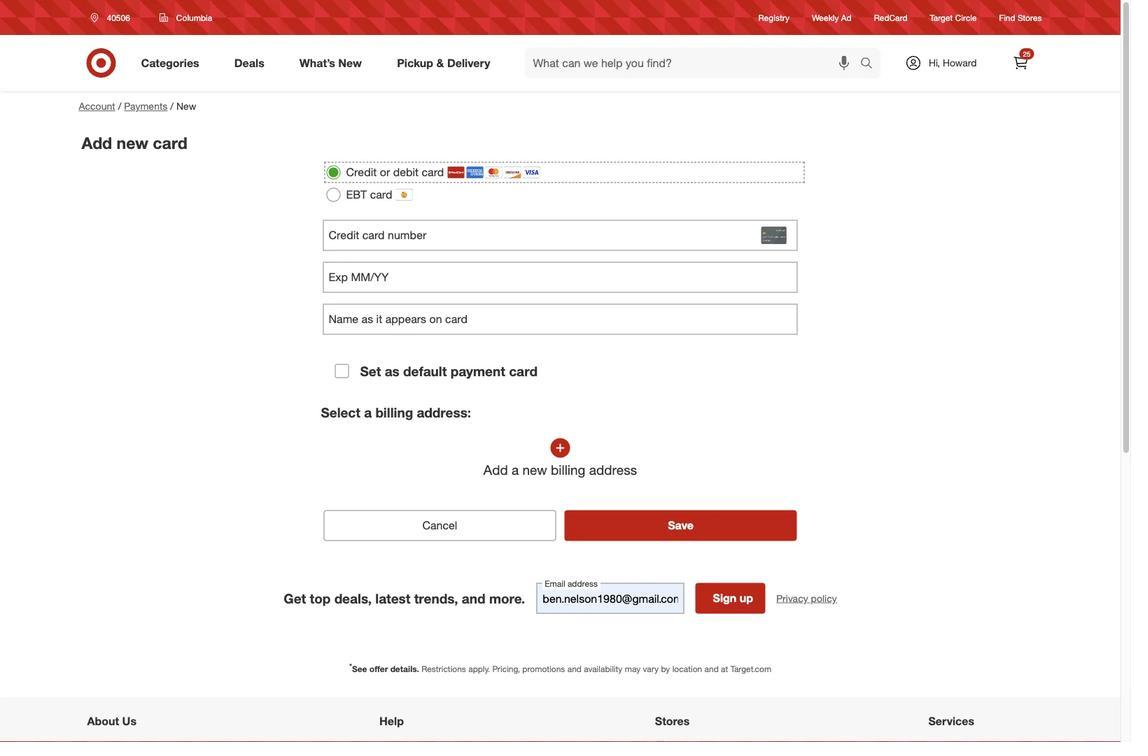 Task type: describe. For each thing, give the bounding box(es) containing it.
circle
[[955, 12, 977, 23]]

sign
[[713, 592, 737, 606]]

40506 button
[[82, 5, 145, 30]]

account
[[79, 100, 115, 112]]

0 vertical spatial stores
[[1018, 12, 1042, 23]]

deals link
[[222, 48, 282, 78]]

0 horizontal spatial and
[[462, 591, 486, 607]]

add for add a new billing address
[[484, 462, 508, 478]]

1 horizontal spatial and
[[567, 664, 582, 675]]

pickup
[[397, 56, 433, 70]]

ebt card
[[346, 188, 392, 201]]

by
[[661, 664, 670, 675]]

howard
[[943, 57, 977, 69]]

find stores link
[[999, 12, 1042, 23]]

vary
[[643, 664, 659, 675]]

categories link
[[129, 48, 217, 78]]

payments
[[124, 100, 168, 112]]

a for add
[[512, 462, 519, 478]]

0 horizontal spatial new
[[117, 133, 148, 153]]

privacy policy
[[776, 593, 837, 605]]

or
[[380, 165, 390, 179]]

ad
[[841, 12, 852, 23]]

ebt
[[346, 188, 367, 201]]

get
[[284, 591, 306, 607]]

save
[[668, 519, 694, 533]]

sign up button
[[695, 584, 765, 614]]

weekly
[[812, 12, 839, 23]]

registry link
[[759, 12, 790, 23]]

categories
[[141, 56, 199, 70]]

Credit or debit card radio
[[327, 166, 341, 180]]

find
[[999, 12, 1015, 23]]

redcard
[[874, 12, 908, 23]]

help
[[379, 715, 404, 728]]

privacy
[[776, 593, 808, 605]]

promotions
[[522, 664, 565, 675]]

about
[[87, 715, 119, 728]]

card right payment
[[509, 363, 538, 379]]

What can we help you find? suggestions appear below search field
[[525, 48, 864, 78]]

set as default payment card
[[360, 363, 538, 379]]

credit
[[346, 165, 377, 179]]

delivery
[[447, 56, 490, 70]]

debit
[[393, 165, 419, 179]]

deals
[[234, 56, 264, 70]]

account link
[[79, 100, 115, 112]]

latest
[[375, 591, 410, 607]]

apply.
[[468, 664, 490, 675]]

2 / from the left
[[170, 100, 174, 112]]

columbia
[[176, 12, 212, 23]]

add for add new card
[[82, 133, 112, 153]]

25 link
[[1006, 48, 1036, 78]]

*
[[349, 662, 352, 671]]

select
[[321, 405, 360, 421]]

top
[[310, 591, 331, 607]]

as
[[385, 363, 400, 379]]

up
[[740, 592, 753, 606]]

* see offer details. restrictions apply. pricing, promotions and availability may vary by location and at target.com
[[349, 662, 771, 675]]

what's new link
[[288, 48, 380, 78]]

1 / from the left
[[118, 100, 121, 112]]

1 horizontal spatial new
[[523, 462, 547, 478]]

what's new
[[299, 56, 362, 70]]

restrictions
[[422, 664, 466, 675]]

see
[[352, 664, 367, 675]]

search button
[[854, 48, 888, 81]]

pickup & delivery link
[[385, 48, 508, 78]]

EBT card radio
[[327, 188, 341, 202]]

add a new billing address
[[484, 462, 637, 478]]

hi,
[[929, 57, 940, 69]]

registry
[[759, 12, 790, 23]]

address:
[[417, 405, 471, 421]]

account / payments / new
[[79, 100, 196, 112]]



Task type: vqa. For each thing, say whether or not it's contained in the screenshot.
christmas
no



Task type: locate. For each thing, give the bounding box(es) containing it.
columbia button
[[150, 5, 221, 30]]

1 vertical spatial add
[[484, 462, 508, 478]]

redcard link
[[874, 12, 908, 23]]

0 horizontal spatial a
[[364, 405, 372, 421]]

get top deals, latest trends, and more.
[[284, 591, 525, 607]]

and
[[462, 591, 486, 607], [567, 664, 582, 675], [705, 664, 719, 675]]

card right debit at the top left of the page
[[422, 165, 444, 179]]

None checkbox
[[335, 365, 349, 379]]

hi, howard
[[929, 57, 977, 69]]

card inside tab
[[370, 188, 392, 201]]

0 vertical spatial billing
[[375, 405, 413, 421]]

stores right find
[[1018, 12, 1042, 23]]

new
[[338, 56, 362, 70], [176, 100, 196, 112]]

/ right account
[[118, 100, 121, 112]]

at
[[721, 664, 728, 675]]

card down or
[[370, 188, 392, 201]]

/
[[118, 100, 121, 112], [170, 100, 174, 112]]

and left at
[[705, 664, 719, 675]]

us
[[122, 715, 137, 728]]

card
[[153, 133, 187, 153], [422, 165, 444, 179], [370, 188, 392, 201], [509, 363, 538, 379]]

billing
[[375, 405, 413, 421], [551, 462, 586, 478]]

target circle link
[[930, 12, 977, 23]]

1 vertical spatial a
[[512, 462, 519, 478]]

0 vertical spatial new
[[338, 56, 362, 70]]

card down payments
[[153, 133, 187, 153]]

what's
[[299, 56, 335, 70]]

cancel button
[[324, 511, 556, 542]]

find stores
[[999, 12, 1042, 23]]

0 horizontal spatial new
[[176, 100, 196, 112]]

target
[[930, 12, 953, 23]]

1 horizontal spatial a
[[512, 462, 519, 478]]

1 horizontal spatial /
[[170, 100, 174, 112]]

availability
[[584, 664, 623, 675]]

1 vertical spatial new
[[176, 100, 196, 112]]

stores down by
[[655, 715, 690, 728]]

None telephone field
[[323, 220, 798, 251], [323, 262, 798, 293], [323, 220, 798, 251], [323, 262, 798, 293]]

0 horizontal spatial billing
[[375, 405, 413, 421]]

1 vertical spatial billing
[[551, 462, 586, 478]]

services
[[929, 715, 974, 728]]

0 horizontal spatial /
[[118, 100, 121, 112]]

new right what's
[[338, 56, 362, 70]]

&
[[436, 56, 444, 70]]

pickup & delivery
[[397, 56, 490, 70]]

0 vertical spatial add
[[82, 133, 112, 153]]

cancel
[[423, 519, 457, 533]]

and left availability
[[567, 664, 582, 675]]

target.com
[[731, 664, 771, 675]]

1 horizontal spatial stores
[[1018, 12, 1042, 23]]

None text field
[[536, 584, 684, 614]]

privacy policy link
[[776, 592, 837, 606]]

payment
[[451, 363, 505, 379]]

deals,
[[334, 591, 372, 607]]

default
[[403, 363, 447, 379]]

policy
[[811, 593, 837, 605]]

billing down as
[[375, 405, 413, 421]]

trends,
[[414, 591, 458, 607]]

target circle
[[930, 12, 977, 23]]

address
[[589, 462, 637, 478]]

0 vertical spatial new
[[117, 133, 148, 153]]

stores
[[1018, 12, 1042, 23], [655, 715, 690, 728]]

and left more.
[[462, 591, 486, 607]]

offer
[[369, 664, 388, 675]]

search
[[854, 57, 888, 71]]

/ right payments
[[170, 100, 174, 112]]

may
[[625, 664, 641, 675]]

weekly ad
[[812, 12, 852, 23]]

ebt card tab
[[346, 187, 392, 204]]

about us
[[87, 715, 137, 728]]

2 horizontal spatial and
[[705, 664, 719, 675]]

new
[[117, 133, 148, 153], [523, 462, 547, 478]]

a for select
[[364, 405, 372, 421]]

save button
[[565, 511, 797, 542]]

None text field
[[323, 304, 798, 335]]

0 horizontal spatial add
[[82, 133, 112, 153]]

40506
[[107, 12, 130, 23]]

set
[[360, 363, 381, 379]]

more.
[[489, 591, 525, 607]]

1 horizontal spatial add
[[484, 462, 508, 478]]

0 horizontal spatial stores
[[655, 715, 690, 728]]

sign up
[[713, 592, 753, 606]]

1 vertical spatial stores
[[655, 715, 690, 728]]

new right payments
[[176, 100, 196, 112]]

1 horizontal spatial new
[[338, 56, 362, 70]]

details.
[[390, 664, 419, 675]]

billing left address
[[551, 462, 586, 478]]

a
[[364, 405, 372, 421], [512, 462, 519, 478]]

1 vertical spatial new
[[523, 462, 547, 478]]

1 horizontal spatial billing
[[551, 462, 586, 478]]

add new card
[[82, 133, 187, 153]]

0 vertical spatial a
[[364, 405, 372, 421]]

select a billing address:
[[321, 405, 471, 421]]

pricing,
[[492, 664, 520, 675]]

location
[[672, 664, 702, 675]]

weekly ad link
[[812, 12, 852, 23]]

payments link
[[124, 100, 168, 112]]

25
[[1023, 49, 1031, 58]]

credit or debit card
[[346, 165, 444, 179]]



